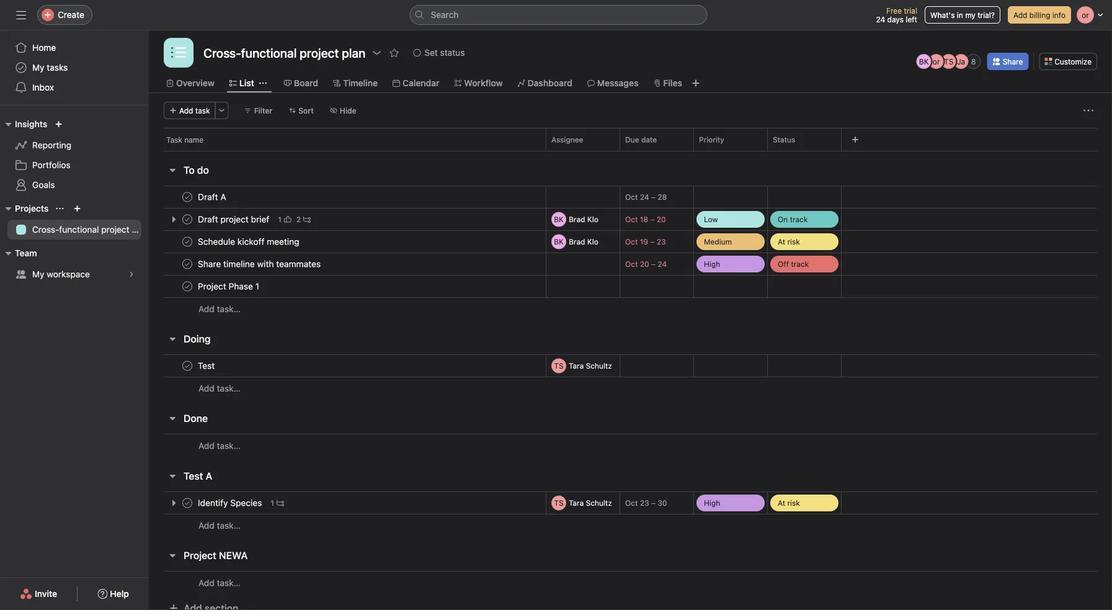 Task type: locate. For each thing, give the bounding box(es) containing it.
2 add task… from the top
[[199, 383, 241, 393]]

board
[[294, 78, 318, 88]]

1 vertical spatial my
[[32, 269, 44, 279]]

add inside header test a tree grid
[[199, 520, 215, 531]]

completed checkbox left test text box
[[180, 358, 195, 373]]

5 add task… from the top
[[199, 578, 241, 588]]

bk down brad klo button
[[554, 237, 564, 246]]

completed image right 'see details, my workspace' icon at the top of the page
[[180, 257, 195, 272]]

1 vertical spatial 23
[[640, 499, 650, 507]]

completed checkbox inside draft project brief "cell"
[[180, 212, 195, 227]]

completed image inside test cell
[[180, 358, 195, 373]]

at right high popup button
[[778, 499, 786, 507]]

1 high from the top
[[704, 260, 721, 268]]

add task button
[[164, 102, 216, 119]]

collapse task list for this section image for test a
[[168, 471, 177, 481]]

assignee
[[552, 135, 584, 144]]

add task… button down project phase 1 text box
[[199, 302, 241, 316]]

add a task to this section image right doing
[[217, 334, 227, 344]]

at risk for at risk dropdown button
[[778, 499, 800, 507]]

collapse task list for this section image left test
[[168, 471, 177, 481]]

1 vertical spatial tara schultz
[[569, 499, 612, 507]]

risk inside popup button
[[788, 237, 800, 246]]

completed image for bk
[[180, 234, 195, 249]]

0 vertical spatial completed checkbox
[[180, 190, 195, 204]]

1 vertical spatial tara
[[569, 499, 584, 507]]

completed image
[[180, 190, 195, 204], [180, 257, 195, 272], [180, 279, 195, 294], [180, 496, 195, 510]]

reporting
[[32, 140, 71, 150]]

completed image right expand subtask list for the task identify species image
[[180, 496, 195, 510]]

2 add task… button from the top
[[199, 382, 241, 395]]

0 vertical spatial cross-
[[204, 45, 241, 60]]

2 brad klo from the top
[[569, 237, 599, 246]]

1 horizontal spatial ts
[[945, 57, 954, 66]]

oct inside header test a tree grid
[[626, 499, 638, 507]]

add task… button down the identify species text field
[[199, 519, 241, 532]]

1 vertical spatial high
[[704, 499, 721, 507]]

add task… button up a
[[199, 439, 241, 453]]

1 vertical spatial 24
[[640, 193, 650, 201]]

ts inside row
[[554, 361, 564, 370]]

– for 23
[[651, 237, 655, 246]]

high
[[704, 260, 721, 268], [704, 499, 721, 507]]

oct for oct 19 – 23
[[626, 237, 638, 246]]

completed checkbox inside test cell
[[180, 358, 195, 373]]

add inside header doing tree grid
[[199, 383, 215, 393]]

completed checkbox for oct 24
[[180, 190, 195, 204]]

done button
[[184, 407, 208, 429]]

do
[[197, 164, 209, 176]]

23 inside header test a tree grid
[[640, 499, 650, 507]]

2 oct from the top
[[626, 215, 638, 224]]

off
[[778, 260, 789, 268]]

1 horizontal spatial cross-
[[204, 45, 241, 60]]

2 my from the top
[[32, 269, 44, 279]]

task… for 3rd add task… button from the bottom of the page
[[217, 441, 241, 451]]

5 completed checkbox from the top
[[180, 496, 195, 510]]

cross- inside projects element
[[32, 224, 59, 235]]

0 vertical spatial brad
[[569, 215, 586, 224]]

1 oct from the top
[[626, 193, 638, 201]]

1 vertical spatial completed image
[[180, 234, 195, 249]]

1 at risk from the top
[[778, 237, 800, 246]]

– down oct 19 – 23
[[652, 260, 656, 268]]

1 vertical spatial add a task to this section image
[[214, 413, 224, 423]]

high inside dropdown button
[[704, 260, 721, 268]]

at risk
[[778, 237, 800, 246], [778, 499, 800, 507]]

Share timeline with teammates text field
[[195, 258, 325, 270]]

help button
[[90, 583, 137, 605]]

date
[[642, 135, 657, 144]]

high inside popup button
[[704, 499, 721, 507]]

at inside popup button
[[778, 237, 786, 246]]

task
[[166, 135, 182, 144]]

new image
[[55, 120, 62, 128]]

oct 18 – 20
[[626, 215, 666, 224]]

2 vertical spatial 24
[[658, 260, 667, 268]]

– for 20
[[651, 215, 655, 224]]

risk inside dropdown button
[[788, 499, 800, 507]]

4 add task… from the top
[[199, 520, 241, 531]]

task… for fourth add task… button from the top
[[217, 520, 241, 531]]

home
[[32, 43, 56, 53]]

completed image
[[180, 212, 195, 227], [180, 234, 195, 249], [180, 358, 195, 373]]

task… inside header to do tree grid
[[217, 304, 241, 314]]

header doing tree grid
[[149, 354, 1113, 400]]

oct left 19 at top
[[626, 237, 638, 246]]

task… inside header doing tree grid
[[217, 383, 241, 393]]

0 horizontal spatial ts
[[554, 361, 564, 370]]

completed image inside share timeline with teammates cell
[[180, 257, 195, 272]]

add task… button down test text box
[[199, 382, 241, 395]]

2 subtasks image
[[304, 216, 311, 223]]

add up doing
[[199, 304, 215, 314]]

1 add task… button from the top
[[199, 302, 241, 316]]

oct down oct 19 – 23
[[626, 260, 638, 268]]

1 vertical spatial 20
[[640, 260, 650, 268]]

2 task… from the top
[[217, 383, 241, 393]]

bk
[[920, 57, 929, 66], [554, 237, 564, 246]]

tab actions image
[[259, 79, 267, 87]]

invite
[[35, 589, 57, 599]]

add down project
[[199, 578, 215, 588]]

1 at from the top
[[778, 237, 786, 246]]

0 vertical spatial ts
[[945, 57, 954, 66]]

Project Phase 1 text field
[[195, 280, 263, 293]]

completed image inside schedule kickoff meeting cell
[[180, 234, 195, 249]]

completed checkbox inside identify species cell
[[180, 496, 195, 510]]

add tab image
[[691, 78, 701, 88]]

tara schultz
[[569, 361, 612, 370], [569, 499, 612, 507]]

oct left '18'
[[626, 215, 638, 224]]

completed image for ts
[[180, 358, 195, 373]]

functional down new project or portfolio "image"
[[59, 224, 99, 235]]

– right '18'
[[651, 215, 655, 224]]

add
[[1014, 11, 1028, 19], [179, 106, 193, 115], [199, 304, 215, 314], [199, 383, 215, 393], [199, 441, 215, 451], [199, 520, 215, 531], [199, 578, 215, 588]]

completed checkbox left draft a text box
[[180, 190, 195, 204]]

1 collapse task list for this section image from the top
[[168, 165, 177, 175]]

23 left the 30
[[640, 499, 650, 507]]

0 vertical spatial 20
[[657, 215, 666, 224]]

at inside dropdown button
[[778, 499, 786, 507]]

tara inside header doing tree grid
[[569, 361, 584, 370]]

0 vertical spatial completed image
[[180, 212, 195, 227]]

2 at risk from the top
[[778, 499, 800, 507]]

1 my from the top
[[32, 62, 44, 73]]

track for off track
[[791, 260, 809, 268]]

portfolios
[[32, 160, 71, 170]]

add down test text box
[[199, 383, 215, 393]]

hide button
[[324, 102, 362, 119]]

filter
[[254, 106, 273, 115]]

bk inside header to do tree grid
[[554, 237, 564, 246]]

1 vertical spatial risk
[[788, 499, 800, 507]]

completed checkbox inside draft a cell
[[180, 190, 195, 204]]

1 klo from the top
[[588, 215, 599, 224]]

1 brad from the top
[[569, 215, 586, 224]]

1 completed image from the top
[[180, 190, 195, 204]]

add for add task… button in the header doing tree grid
[[199, 383, 215, 393]]

1 completed image from the top
[[180, 212, 195, 227]]

3 add task… from the top
[[199, 441, 241, 451]]

at
[[778, 237, 786, 246], [778, 499, 786, 507]]

2 tara schultz from the top
[[569, 499, 612, 507]]

completed image inside draft a cell
[[180, 190, 195, 204]]

oct left the 30
[[626, 499, 638, 507]]

2 vertical spatial completed image
[[180, 358, 195, 373]]

1 vertical spatial at
[[778, 499, 786, 507]]

1 task… from the top
[[217, 304, 241, 314]]

2 vertical spatial collapse task list for this section image
[[168, 550, 177, 560]]

search
[[431, 10, 459, 20]]

2 horizontal spatial 24
[[877, 15, 886, 24]]

sort button
[[283, 102, 320, 119]]

klo left '18'
[[588, 215, 599, 224]]

1 horizontal spatial 20
[[657, 215, 666, 224]]

collapse task list for this section image
[[168, 334, 177, 344], [168, 413, 177, 423]]

brad klo left '18'
[[569, 215, 599, 224]]

1 vertical spatial ts
[[554, 361, 564, 370]]

low button
[[694, 209, 768, 230]]

add task… button down project newa button
[[199, 576, 241, 590]]

1 vertical spatial at risk
[[778, 499, 800, 507]]

add task… down project phase 1 text box
[[199, 304, 241, 314]]

teams element
[[0, 242, 149, 287]]

completed checkbox right expand subtask list for the task draft project brief icon
[[180, 212, 195, 227]]

0 vertical spatial 24
[[877, 15, 886, 24]]

track inside popup button
[[791, 260, 809, 268]]

functional up tab actions icon
[[241, 45, 297, 60]]

0 vertical spatial tara
[[569, 361, 584, 370]]

0 vertical spatial tara schultz
[[569, 361, 612, 370]]

add a task to this section image
[[217, 334, 227, 344], [214, 413, 224, 423]]

completed image right plan
[[180, 234, 195, 249]]

5 oct from the top
[[626, 499, 638, 507]]

ja
[[958, 57, 966, 66]]

1 vertical spatial bk
[[554, 237, 564, 246]]

high right the 30
[[704, 499, 721, 507]]

1 horizontal spatial 24
[[658, 260, 667, 268]]

3 oct from the top
[[626, 237, 638, 246]]

row containing ts
[[149, 354, 1113, 377]]

on
[[778, 215, 788, 224]]

0 horizontal spatial bk
[[554, 237, 564, 246]]

oct up oct 18 – 20 at the top
[[626, 193, 638, 201]]

2 completed checkbox from the top
[[180, 234, 195, 249]]

Completed checkbox
[[180, 190, 195, 204], [180, 234, 195, 249]]

days
[[888, 15, 904, 24]]

add task… down test text box
[[199, 383, 241, 393]]

add left task
[[179, 106, 193, 115]]

at risk button
[[768, 231, 842, 253]]

calendar link
[[393, 76, 440, 90]]

20 right '18'
[[657, 215, 666, 224]]

1 tara from the top
[[569, 361, 584, 370]]

left
[[906, 15, 918, 24]]

4 completed checkbox from the top
[[180, 358, 195, 373]]

sort
[[299, 106, 314, 115]]

5 task… from the top
[[217, 578, 241, 588]]

high down medium
[[704, 260, 721, 268]]

at down on on the right top of page
[[778, 237, 786, 246]]

global element
[[0, 30, 149, 105]]

1 vertical spatial schultz
[[586, 499, 612, 507]]

0 vertical spatial functional
[[241, 45, 297, 60]]

– for 30
[[652, 499, 656, 507]]

project
[[184, 550, 217, 561]]

row containing bk
[[149, 230, 1113, 253]]

test a
[[184, 470, 212, 482]]

3 completed image from the top
[[180, 279, 195, 294]]

1 vertical spatial collapse task list for this section image
[[168, 471, 177, 481]]

add task… inside header doing tree grid
[[199, 383, 241, 393]]

1 horizontal spatial 23
[[657, 237, 666, 246]]

2 collapse task list for this section image from the top
[[168, 471, 177, 481]]

2 at from the top
[[778, 499, 786, 507]]

header test a tree grid
[[149, 492, 1113, 537]]

completed checkbox inside project phase 1 cell
[[180, 279, 195, 294]]

track right the 'off'
[[791, 260, 809, 268]]

0 vertical spatial high
[[704, 260, 721, 268]]

add task… down the identify species text field
[[199, 520, 241, 531]]

at risk right high popup button
[[778, 499, 800, 507]]

share
[[1003, 57, 1024, 66]]

0 horizontal spatial 20
[[640, 260, 650, 268]]

tara
[[569, 361, 584, 370], [569, 499, 584, 507]]

completed checkbox right plan
[[180, 234, 195, 249]]

my left tasks
[[32, 62, 44, 73]]

oct for oct 20 – 24
[[626, 260, 638, 268]]

23 right 19 at top
[[657, 237, 666, 246]]

low
[[704, 215, 718, 224]]

Completed checkbox
[[180, 212, 195, 227], [180, 257, 195, 272], [180, 279, 195, 294], [180, 358, 195, 373], [180, 496, 195, 510]]

1 horizontal spatial bk
[[920, 57, 929, 66]]

inbox link
[[7, 78, 141, 97]]

collapse task list for this section image left project
[[168, 550, 177, 560]]

2 completed image from the top
[[180, 234, 195, 249]]

1 vertical spatial brad
[[569, 237, 586, 246]]

1 vertical spatial completed checkbox
[[180, 234, 195, 249]]

1 horizontal spatial functional
[[241, 45, 297, 60]]

show options, current sort, top image
[[56, 205, 64, 212]]

completed checkbox left project phase 1 text box
[[180, 279, 195, 294]]

2 schultz from the top
[[586, 499, 612, 507]]

2 add task… row from the top
[[149, 377, 1113, 400]]

brad klo down brad klo button
[[569, 237, 599, 246]]

track for on track
[[790, 215, 808, 224]]

completed checkbox right 'see details, my workspace' icon at the top of the page
[[180, 257, 195, 272]]

customize button
[[1040, 53, 1098, 70]]

add task… down project newa button
[[199, 578, 241, 588]]

add up project
[[199, 520, 215, 531]]

completed image left project phase 1 text box
[[180, 279, 195, 294]]

klo down brad klo button
[[588, 237, 599, 246]]

0 vertical spatial my
[[32, 62, 44, 73]]

2 completed checkbox from the top
[[180, 257, 195, 272]]

1 vertical spatial track
[[791, 260, 809, 268]]

1 add task… from the top
[[199, 304, 241, 314]]

1 risk from the top
[[788, 237, 800, 246]]

cross- up list link
[[204, 45, 241, 60]]

done
[[184, 412, 208, 424]]

add task… row
[[149, 297, 1113, 320], [149, 377, 1113, 400], [149, 434, 1113, 457], [149, 514, 1113, 537], [149, 571, 1113, 595]]

2 tara from the top
[[569, 499, 584, 507]]

share timeline with teammates cell
[[149, 253, 547, 276]]

a
[[206, 470, 212, 482]]

set
[[425, 47, 438, 58]]

add task… button inside header doing tree grid
[[199, 382, 241, 395]]

at risk inside dropdown button
[[778, 499, 800, 507]]

1 completed checkbox from the top
[[180, 212, 195, 227]]

1 vertical spatial brad klo
[[569, 237, 599, 246]]

collapse task list for this section image left the done
[[168, 413, 177, 423]]

1 add task… row from the top
[[149, 297, 1113, 320]]

functional inside projects element
[[59, 224, 99, 235]]

add task…
[[199, 304, 241, 314], [199, 383, 241, 393], [199, 441, 241, 451], [199, 520, 241, 531], [199, 578, 241, 588]]

free
[[887, 6, 902, 15]]

add inside header to do tree grid
[[199, 304, 215, 314]]

4 task… from the top
[[217, 520, 241, 531]]

0 vertical spatial brad klo
[[569, 215, 599, 224]]

oct
[[626, 193, 638, 201], [626, 215, 638, 224], [626, 237, 638, 246], [626, 260, 638, 268], [626, 499, 638, 507]]

my inside my workspace link
[[32, 269, 44, 279]]

bk left or
[[920, 57, 929, 66]]

0 vertical spatial bk
[[920, 57, 929, 66]]

20 down 19 at top
[[640, 260, 650, 268]]

files
[[664, 78, 683, 88]]

collapse task list for this section image for done
[[168, 413, 177, 423]]

Draft project brief text field
[[195, 213, 273, 226]]

1 vertical spatial klo
[[588, 237, 599, 246]]

– right 19 at top
[[651, 237, 655, 246]]

schultz
[[586, 361, 612, 370], [586, 499, 612, 507]]

workflow link
[[455, 76, 503, 90]]

1 schultz from the top
[[586, 361, 612, 370]]

4 oct from the top
[[626, 260, 638, 268]]

1 subtask image
[[277, 499, 284, 507]]

completed image right expand subtask list for the task draft project brief icon
[[180, 212, 195, 227]]

completed checkbox right expand subtask list for the task identify species image
[[180, 496, 195, 510]]

brad inside button
[[569, 215, 586, 224]]

24 left the days
[[877, 15, 886, 24]]

task
[[195, 106, 210, 115]]

task…
[[217, 304, 241, 314], [217, 383, 241, 393], [217, 441, 241, 451], [217, 520, 241, 531], [217, 578, 241, 588]]

– left the 30
[[652, 499, 656, 507]]

3 completed checkbox from the top
[[180, 279, 195, 294]]

0 vertical spatial collapse task list for this section image
[[168, 334, 177, 344]]

completed checkbox inside schedule kickoff meeting cell
[[180, 234, 195, 249]]

test a button
[[184, 465, 212, 487]]

completed image inside project phase 1 cell
[[180, 279, 195, 294]]

cross- down show options, current sort, top icon
[[32, 224, 59, 235]]

completed checkbox for project phase 1 text box
[[180, 279, 195, 294]]

create button
[[37, 5, 92, 25]]

more actions image
[[1084, 106, 1094, 115]]

0 horizontal spatial functional
[[59, 224, 99, 235]]

board link
[[284, 76, 318, 90]]

3 completed image from the top
[[180, 358, 195, 373]]

collapse task list for this section image
[[168, 165, 177, 175], [168, 471, 177, 481], [168, 550, 177, 560]]

at risk down "on track"
[[778, 237, 800, 246]]

completed image for project phase 1 text box
[[180, 279, 195, 294]]

row
[[149, 128, 1113, 151], [164, 150, 1098, 151], [149, 186, 1113, 209], [149, 208, 1113, 231], [149, 230, 1113, 253], [149, 253, 1113, 276], [149, 275, 1113, 298], [149, 354, 1113, 377], [149, 492, 1113, 514]]

oct for oct 24 – 28
[[626, 193, 638, 201]]

2 high from the top
[[704, 499, 721, 507]]

collapse task list for this section image left doing
[[168, 334, 177, 344]]

track right on on the right top of page
[[790, 215, 808, 224]]

5 add task… row from the top
[[149, 571, 1113, 595]]

2 risk from the top
[[788, 499, 800, 507]]

high button
[[694, 253, 768, 275]]

1 vertical spatial cross-
[[32, 224, 59, 235]]

risk for at risk popup button
[[788, 237, 800, 246]]

high for high popup button
[[704, 499, 721, 507]]

0 vertical spatial at risk
[[778, 237, 800, 246]]

add a task to this section image right the done
[[214, 413, 224, 423]]

3 task… from the top
[[217, 441, 241, 451]]

2 collapse task list for this section image from the top
[[168, 413, 177, 423]]

hide
[[340, 106, 357, 115]]

my inside my tasks link
[[32, 62, 44, 73]]

0 vertical spatial klo
[[588, 215, 599, 224]]

0 vertical spatial risk
[[788, 237, 800, 246]]

completed checkbox for the share timeline with teammates text field
[[180, 257, 195, 272]]

1 vertical spatial functional
[[59, 224, 99, 235]]

draft project brief cell
[[149, 208, 547, 231]]

completed image left test text box
[[180, 358, 195, 373]]

add for "add billing info" button
[[1014, 11, 1028, 19]]

– inside header test a tree grid
[[652, 499, 656, 507]]

24 left 28
[[640, 193, 650, 201]]

my
[[32, 62, 44, 73], [32, 269, 44, 279]]

– left 28
[[652, 193, 656, 201]]

completed image left draft a text box
[[180, 190, 195, 204]]

0 vertical spatial track
[[790, 215, 808, 224]]

2 completed image from the top
[[180, 257, 195, 272]]

28
[[658, 193, 667, 201]]

add down the done
[[199, 441, 215, 451]]

dashboard
[[528, 78, 573, 88]]

at risk inside popup button
[[778, 237, 800, 246]]

completed checkbox inside share timeline with teammates cell
[[180, 257, 195, 272]]

1 completed checkbox from the top
[[180, 190, 195, 204]]

Schedule kickoff meeting text field
[[195, 236, 303, 248]]

collapse task list for this section image left to
[[168, 165, 177, 175]]

4 add task… row from the top
[[149, 514, 1113, 537]]

add task… up a
[[199, 441, 241, 451]]

name
[[184, 135, 204, 144]]

0 vertical spatial collapse task list for this section image
[[168, 165, 177, 175]]

brad klo
[[569, 215, 599, 224], [569, 237, 599, 246]]

high for high dropdown button
[[704, 260, 721, 268]]

add task… inside header test a tree grid
[[199, 520, 241, 531]]

what's in my trial? button
[[925, 6, 1001, 24]]

messages
[[597, 78, 639, 88]]

0 horizontal spatial cross-
[[32, 224, 59, 235]]

0 vertical spatial add a task to this section image
[[217, 334, 227, 344]]

4 add task… button from the top
[[199, 519, 241, 532]]

1 like. click to like this task image
[[284, 216, 292, 223]]

task… inside header test a tree grid
[[217, 520, 241, 531]]

0 vertical spatial at
[[778, 237, 786, 246]]

24 down oct 19 – 23
[[658, 260, 667, 268]]

add for 3rd add task… button from the bottom of the page
[[199, 441, 215, 451]]

18
[[640, 215, 649, 224]]

projects element
[[0, 197, 149, 242]]

0 horizontal spatial 23
[[640, 499, 650, 507]]

add left billing at right
[[1014, 11, 1028, 19]]

0 vertical spatial 23
[[657, 237, 666, 246]]

1 vertical spatial collapse task list for this section image
[[168, 413, 177, 423]]

row containing oct 24
[[149, 186, 1113, 209]]

0 vertical spatial schultz
[[586, 361, 612, 370]]

risk
[[788, 237, 800, 246], [788, 499, 800, 507]]

1 collapse task list for this section image from the top
[[168, 334, 177, 344]]

collapse task list for this section image for to do
[[168, 165, 177, 175]]

my down team
[[32, 269, 44, 279]]

add task… inside header to do tree grid
[[199, 304, 241, 314]]

my tasks link
[[7, 58, 141, 78]]

1 tara schultz from the top
[[569, 361, 612, 370]]

23
[[657, 237, 666, 246], [640, 499, 650, 507]]

track inside dropdown button
[[790, 215, 808, 224]]

1 brad klo from the top
[[569, 215, 599, 224]]

to do button
[[184, 159, 209, 181]]



Task type: describe. For each thing, give the bounding box(es) containing it.
add to starred image
[[389, 48, 399, 58]]

search list box
[[410, 5, 708, 25]]

reporting link
[[7, 135, 141, 155]]

– for 24
[[652, 260, 656, 268]]

0 horizontal spatial 24
[[640, 193, 650, 201]]

project plan
[[300, 45, 366, 60]]

at risk button
[[768, 492, 842, 514]]

dashboard link
[[518, 76, 573, 90]]

add inside button
[[179, 106, 193, 115]]

row containing task name
[[149, 128, 1113, 151]]

customize
[[1055, 57, 1092, 66]]

oct for oct 23 – 30
[[626, 499, 638, 507]]

at for at risk popup button
[[778, 237, 786, 246]]

timeline
[[343, 78, 378, 88]]

24 inside free trial 24 days left
[[877, 15, 886, 24]]

add task… for 3rd add task… button from the bottom of the page
[[199, 441, 241, 451]]

show options image
[[372, 48, 382, 58]]

2 brad from the top
[[569, 237, 586, 246]]

oct 24 – 28
[[626, 193, 667, 201]]

more actions image
[[218, 107, 226, 114]]

info
[[1053, 11, 1066, 19]]

home link
[[7, 38, 141, 58]]

trial?
[[978, 11, 995, 19]]

expand subtask list for the task identify species image
[[169, 498, 179, 508]]

free trial 24 days left
[[877, 6, 918, 24]]

hide sidebar image
[[16, 10, 26, 20]]

or
[[933, 57, 941, 66]]

due date
[[626, 135, 657, 144]]

off track
[[778, 260, 809, 268]]

completed image for the share timeline with teammates text field
[[180, 257, 195, 272]]

project phase 1 cell
[[149, 275, 547, 298]]

brad klo inside button
[[569, 215, 599, 224]]

insights element
[[0, 113, 149, 197]]

add for fifth add task… button from the bottom of the page
[[199, 304, 215, 314]]

functional for project plan
[[241, 45, 297, 60]]

header to do tree grid
[[149, 186, 1113, 320]]

Identify Species text field
[[195, 497, 266, 509]]

schultz inside tara schultz button
[[586, 499, 612, 507]]

add task… for add task… button in the header doing tree grid
[[199, 383, 241, 393]]

cross- for cross-functional project plan
[[204, 45, 241, 60]]

add for 5th add task… button
[[199, 578, 215, 588]]

oct 19 – 23
[[626, 237, 666, 246]]

insights
[[15, 119, 47, 129]]

off track button
[[768, 253, 842, 275]]

workspace
[[47, 269, 90, 279]]

share button
[[988, 53, 1029, 70]]

tara schultz button
[[552, 496, 617, 510]]

insights button
[[0, 117, 47, 132]]

timeline link
[[333, 76, 378, 90]]

cross-functional project plan
[[32, 224, 149, 235]]

add task… for 5th add task… button
[[199, 578, 241, 588]]

3 add task… row from the top
[[149, 434, 1113, 457]]

add task… for fourth add task… button from the top
[[199, 520, 241, 531]]

my workspace
[[32, 269, 90, 279]]

at risk for at risk popup button
[[778, 237, 800, 246]]

my for my workspace
[[32, 269, 44, 279]]

cross-functional project plan
[[204, 45, 366, 60]]

row containing tara schultz
[[149, 492, 1113, 514]]

high button
[[694, 492, 768, 514]]

Draft A text field
[[195, 191, 230, 203]]

test cell
[[149, 354, 547, 377]]

my for my tasks
[[32, 62, 44, 73]]

klo inside button
[[588, 215, 599, 224]]

status
[[440, 47, 465, 58]]

projects
[[15, 203, 49, 213]]

oct 20 – 24
[[626, 260, 667, 268]]

inbox
[[32, 82, 54, 92]]

filter button
[[239, 102, 278, 119]]

in
[[957, 11, 964, 19]]

add task… for fifth add task… button from the bottom of the page
[[199, 304, 241, 314]]

plan
[[132, 224, 149, 235]]

task… for 5th add task… button
[[217, 578, 241, 588]]

add billing info button
[[1008, 6, 1072, 24]]

collapse task list for this section image for doing
[[168, 334, 177, 344]]

functional for project
[[59, 224, 99, 235]]

8
[[972, 57, 977, 66]]

row containing oct 20
[[149, 253, 1113, 276]]

invite button
[[12, 583, 65, 605]]

task name
[[166, 135, 204, 144]]

5 add task… button from the top
[[199, 576, 241, 590]]

project newa
[[184, 550, 248, 561]]

files link
[[654, 76, 683, 90]]

new project or portfolio image
[[73, 205, 81, 212]]

to do
[[184, 164, 209, 176]]

row containing brad klo
[[149, 208, 1113, 231]]

set status button
[[408, 44, 471, 61]]

tara schultz inside header doing tree grid
[[569, 361, 612, 370]]

team button
[[0, 246, 37, 261]]

calendar
[[403, 78, 440, 88]]

goals
[[32, 180, 55, 190]]

add a task to this section image for doing
[[217, 334, 227, 344]]

list image
[[171, 45, 186, 60]]

cross- for cross-functional project plan
[[32, 224, 59, 235]]

project newa button
[[184, 544, 248, 567]]

oct for oct 18 – 20
[[626, 215, 638, 224]]

tara inside button
[[569, 499, 584, 507]]

at for at risk dropdown button
[[778, 499, 786, 507]]

medium
[[704, 237, 732, 246]]

30
[[658, 499, 667, 507]]

completed checkbox for oct 19
[[180, 234, 195, 249]]

create
[[58, 10, 84, 20]]

2 klo from the top
[[588, 237, 599, 246]]

doing button
[[184, 328, 211, 350]]

my
[[966, 11, 976, 19]]

see details, my workspace image
[[128, 271, 135, 278]]

add a task to this section image for done
[[214, 413, 224, 423]]

my tasks
[[32, 62, 68, 73]]

cross-functional project plan link
[[7, 220, 149, 240]]

list link
[[230, 76, 254, 90]]

Test text field
[[195, 360, 219, 372]]

goals link
[[7, 175, 141, 195]]

19
[[640, 237, 649, 246]]

overview
[[176, 78, 215, 88]]

search button
[[410, 5, 708, 25]]

3 add task… button from the top
[[199, 439, 241, 453]]

expand subtask list for the task draft project brief image
[[169, 214, 179, 224]]

on track
[[778, 215, 808, 224]]

3 collapse task list for this section image from the top
[[168, 550, 177, 560]]

trial
[[904, 6, 918, 15]]

completed checkbox for test text box
[[180, 358, 195, 373]]

– for 28
[[652, 193, 656, 201]]

4 completed image from the top
[[180, 496, 195, 510]]

23 inside header to do tree grid
[[657, 237, 666, 246]]

identify species cell
[[149, 492, 547, 514]]

on track button
[[768, 209, 842, 230]]

what's
[[931, 11, 955, 19]]

schedule kickoff meeting cell
[[149, 230, 547, 253]]

add field image
[[852, 136, 860, 143]]

schultz inside header doing tree grid
[[586, 361, 612, 370]]

completed image for draft a text box
[[180, 190, 195, 204]]

tara schultz inside button
[[569, 499, 612, 507]]

portfolios link
[[7, 155, 141, 175]]

risk for at risk dropdown button
[[788, 499, 800, 507]]

add for fourth add task… button from the top
[[199, 520, 215, 531]]

oct 23 – 30
[[626, 499, 667, 507]]

workflow
[[464, 78, 503, 88]]

draft a cell
[[149, 186, 547, 209]]

doing
[[184, 333, 211, 345]]

overview link
[[166, 76, 215, 90]]

list
[[239, 78, 254, 88]]

task… for fifth add task… button from the bottom of the page
[[217, 304, 241, 314]]

team
[[15, 248, 37, 258]]

task… for add task… button in the header doing tree grid
[[217, 383, 241, 393]]

priority
[[699, 135, 725, 144]]

brad klo button
[[552, 212, 617, 227]]



Task type: vqa. For each thing, say whether or not it's contained in the screenshot.
the bottom Completed checkbox
yes



